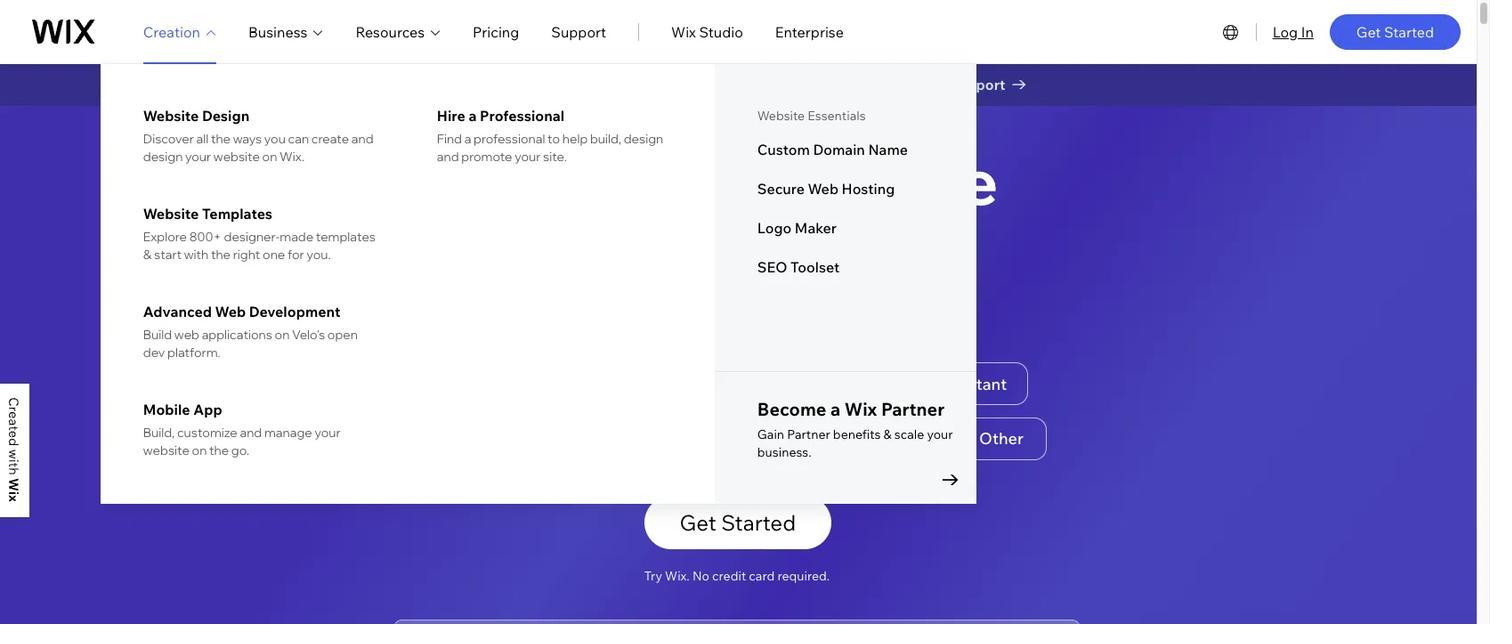 Task type: locate. For each thing, give the bounding box(es) containing it.
platform.
[[167, 345, 221, 361]]

resources button
[[356, 21, 441, 42]]

creation
[[143, 23, 200, 41]]

impact
[[557, 76, 604, 93]]

1 vertical spatial get started
[[680, 509, 796, 536]]

0 vertical spatial design
[[624, 131, 663, 147]]

partner
[[881, 398, 945, 420], [787, 426, 830, 442]]

log in link
[[1273, 21, 1314, 42]]

create a website without limits
[[477, 140, 998, 292]]

velo's
[[292, 327, 325, 343]]

stand
[[685, 76, 722, 93]]

0 vertical spatial wix.
[[280, 149, 305, 165]]

0 horizontal spatial started
[[721, 509, 796, 536]]

website inside website design discover all the ways you can create and design your website on wix.
[[143, 107, 199, 125]]

0 horizontal spatial wix
[[671, 23, 696, 41]]

get started right in
[[1357, 23, 1434, 41]]

a
[[469, 107, 477, 125], [464, 131, 471, 147], [701, 140, 738, 221], [831, 398, 841, 420]]

design
[[624, 131, 663, 147], [143, 149, 183, 165]]

design
[[202, 107, 250, 125]]

a inside become a  wix partner gain partner benefits & scale your business. →
[[831, 398, 841, 420]]

an
[[538, 76, 554, 93]]

with down 800+ on the top left of page
[[184, 247, 208, 263]]

get right in
[[1357, 23, 1381, 41]]

your down 'all'
[[185, 149, 211, 165]]

1 vertical spatial &
[[884, 426, 892, 442]]

0 horizontal spatial get started
[[680, 509, 796, 536]]

0 horizontal spatial with
[[184, 247, 208, 263]]

0 horizontal spatial &
[[143, 247, 152, 263]]

templates
[[316, 229, 376, 245]]

of right kind
[[630, 306, 647, 329]]

website up the discover
[[143, 107, 199, 125]]

1 vertical spatial of
[[630, 306, 647, 329]]

started
[[1384, 23, 1434, 41], [721, 509, 796, 536]]

on
[[262, 149, 277, 165], [275, 327, 290, 343], [192, 442, 207, 458]]

2 vertical spatial and
[[240, 425, 262, 441]]

a down blog
[[831, 398, 841, 420]]

2 vertical spatial to
[[851, 306, 869, 329]]

explore
[[143, 229, 187, 245]]

blog button
[[772, 363, 872, 405]]

website inside the create a website without limits
[[750, 140, 998, 221]]

design inside website design discover all the ways you can create and design your website on wix.
[[143, 149, 183, 165]]

and inside "hire a professional find a professional to help build, design and promote your site."
[[437, 149, 459, 165]]

website design discover all the ways you can create and design your website on wix.
[[143, 107, 374, 165]]

secure web hosting
[[757, 180, 895, 198]]

website up 'custom'
[[757, 108, 805, 124]]

get started button
[[644, 496, 831, 550]]

of up the essentials
[[832, 76, 845, 93]]

0 vertical spatial get started
[[1357, 23, 1434, 41]]

website
[[750, 140, 998, 221], [214, 149, 260, 165], [651, 306, 720, 329], [143, 442, 189, 458]]

a inside the create a website without limits
[[701, 140, 738, 221]]

card
[[749, 568, 775, 584]]

wix left studio
[[671, 23, 696, 41]]

website inside mobile app build, customize and manage your website on the go.
[[143, 442, 189, 458]]

the right 'all'
[[211, 131, 231, 147]]

web for secure
[[808, 180, 839, 198]]

website for design
[[143, 107, 199, 125]]

1 vertical spatial partner
[[787, 426, 830, 442]]

wix. left no
[[665, 568, 690, 584]]

1 vertical spatial support
[[949, 76, 1006, 93]]

1 vertical spatial you
[[781, 306, 813, 329]]

get started up try wix. no credit card required.
[[680, 509, 796, 536]]

0 horizontal spatial to
[[548, 131, 560, 147]]

get
[[1357, 23, 1381, 41], [680, 509, 716, 536]]

1 vertical spatial get
[[680, 509, 716, 536]]

website for templates
[[143, 205, 199, 223]]

the left the go.
[[209, 442, 229, 458]]

website inside 'website templates explore 800+ designer-made templates & start with the right one for you.'
[[143, 205, 199, 223]]

a left secure
[[701, 140, 738, 221]]

the left people
[[757, 76, 779, 93]]

to up "site."
[[548, 131, 560, 147]]

0 vertical spatial and
[[352, 131, 374, 147]]

1 horizontal spatial of
[[832, 76, 845, 93]]

0 vertical spatial to
[[668, 76, 682, 93]]

1 horizontal spatial wix.
[[665, 568, 690, 584]]

0 vertical spatial get
[[1357, 23, 1381, 41]]

can
[[288, 131, 309, 147]]

& left scale
[[884, 426, 892, 442]]

1 horizontal spatial get
[[1357, 23, 1381, 41]]

logo
[[757, 219, 792, 237]]

to
[[668, 76, 682, 93], [548, 131, 560, 147], [851, 306, 869, 329]]

limits
[[780, 211, 948, 292]]

language selector, english selected image
[[1220, 21, 1242, 42]]

1 horizontal spatial wix
[[845, 398, 877, 420]]

to left stand
[[668, 76, 682, 93]]

get started inside button
[[680, 509, 796, 536]]

1 horizontal spatial design
[[624, 131, 663, 147]]

other button
[[936, 418, 1047, 461]]

0 horizontal spatial wix.
[[280, 149, 305, 165]]

like
[[817, 306, 846, 329]]

manage
[[264, 425, 312, 441]]

applications
[[202, 327, 272, 343]]

1 vertical spatial web
[[215, 303, 246, 320]]

the down 800+ on the top left of page
[[211, 247, 231, 263]]

mobile
[[143, 401, 190, 418]]

promote
[[461, 149, 512, 165]]

0 vertical spatial on
[[262, 149, 277, 165]]

support
[[551, 23, 606, 41], [949, 76, 1006, 93]]

with
[[725, 76, 754, 93], [184, 247, 208, 263]]

2 vertical spatial on
[[192, 442, 207, 458]]

0 vertical spatial you
[[264, 131, 286, 147]]

made
[[280, 229, 313, 245]]

1 horizontal spatial with
[[725, 76, 754, 93]]

1 vertical spatial started
[[721, 509, 796, 536]]

0 vertical spatial support
[[551, 23, 606, 41]]

your right scale
[[927, 426, 953, 442]]

become a  wix partner gain partner benefits & scale your business. →
[[757, 398, 960, 491]]

a for become
[[831, 398, 841, 420]]

1 horizontal spatial started
[[1384, 23, 1434, 41]]

1 vertical spatial design
[[143, 149, 183, 165]]

1 horizontal spatial support
[[949, 76, 1006, 93]]

0 vertical spatial with
[[725, 76, 754, 93]]

on inside website design discover all the ways you can create and design your website on wix.
[[262, 149, 277, 165]]

wix. inside website design discover all the ways you can create and design your website on wix.
[[280, 149, 305, 165]]

web up applications
[[215, 303, 246, 320]]

& left start
[[143, 247, 152, 263]]

ukraine.
[[848, 76, 903, 93]]

web up maker
[[808, 180, 839, 198]]

build
[[143, 327, 172, 343]]

1 vertical spatial to
[[548, 131, 560, 147]]

website for essentials
[[757, 108, 805, 124]]

your right "manage"
[[315, 425, 341, 441]]

1 horizontal spatial partner
[[881, 398, 945, 420]]

&
[[143, 247, 152, 263], [884, 426, 892, 442]]

ways
[[233, 131, 262, 147]]

wix.
[[280, 149, 305, 165], [665, 568, 690, 584]]

together
[[607, 76, 665, 93]]

one
[[263, 247, 285, 263]]

1 horizontal spatial get started
[[1357, 23, 1434, 41]]

0 vertical spatial wix
[[671, 23, 696, 41]]

hire a professional find a professional to help build, design and promote your site.
[[437, 107, 663, 165]]

build,
[[143, 425, 175, 441]]

1 horizontal spatial you
[[781, 306, 813, 329]]

partner up business.
[[787, 426, 830, 442]]

& inside become a  wix partner gain partner benefits & scale your business. →
[[884, 426, 892, 442]]

wix inside become a  wix partner gain partner benefits & scale your business. →
[[845, 398, 877, 420]]

with right stand
[[725, 76, 754, 93]]

wix up benefits
[[845, 398, 877, 420]]

website up explore
[[143, 205, 199, 223]]

partner up scale
[[881, 398, 945, 420]]

benefits
[[833, 426, 881, 442]]

get up no
[[680, 509, 716, 536]]

a right hire
[[469, 107, 477, 125]]

log
[[1273, 23, 1298, 41]]

on down development
[[275, 327, 290, 343]]

1 vertical spatial on
[[275, 327, 290, 343]]

on down customize
[[192, 442, 207, 458]]

you left like
[[781, 306, 813, 329]]

& inside 'website templates explore 800+ designer-made templates & start with the right one for you.'
[[143, 247, 152, 263]]

0 vertical spatial web
[[808, 180, 839, 198]]

support right "show"
[[949, 76, 1006, 93]]

and
[[352, 131, 374, 147], [437, 149, 459, 165], [240, 425, 262, 441]]

0 horizontal spatial you
[[264, 131, 286, 147]]

1 horizontal spatial &
[[884, 426, 892, 442]]

1 vertical spatial wix.
[[665, 568, 690, 584]]

advanced web development build web applications on velo's open dev platform.
[[143, 303, 358, 361]]

website
[[143, 107, 199, 125], [757, 108, 805, 124], [143, 205, 199, 223]]

event button
[[805, 418, 925, 461]]

design down the discover
[[143, 149, 183, 165]]

0 horizontal spatial get
[[680, 509, 716, 536]]

your inside mobile app build, customize and manage your website on the go.
[[315, 425, 341, 441]]

0 horizontal spatial partner
[[787, 426, 830, 442]]

web inside advanced web development build web applications on velo's open dev platform.
[[215, 303, 246, 320]]

secure web hosting link
[[757, 180, 934, 198]]

get inside "link"
[[1357, 23, 1381, 41]]

on down website design link
[[262, 149, 277, 165]]

and right create
[[352, 131, 374, 147]]

0 horizontal spatial and
[[240, 425, 262, 441]]

wix. down the can
[[280, 149, 305, 165]]

created with wix image
[[9, 398, 19, 502]]

1 horizontal spatial web
[[808, 180, 839, 198]]

find
[[437, 131, 462, 147]]

0 vertical spatial &
[[143, 247, 152, 263]]

hosting
[[842, 180, 895, 198]]

creation group
[[100, 64, 976, 504]]

to right like
[[851, 306, 869, 329]]

you left the can
[[264, 131, 286, 147]]

0 horizontal spatial support
[[551, 23, 606, 41]]

support up the 'impact'
[[551, 23, 606, 41]]

would
[[724, 306, 777, 329]]

1 horizontal spatial and
[[352, 131, 374, 147]]

and down find
[[437, 149, 459, 165]]

0 horizontal spatial web
[[215, 303, 246, 320]]

your down professional
[[515, 149, 541, 165]]

web
[[808, 180, 839, 198], [215, 303, 246, 320]]

hire a professional link
[[437, 107, 672, 125]]

1 vertical spatial and
[[437, 149, 459, 165]]

people
[[782, 76, 828, 93]]

0 vertical spatial started
[[1384, 23, 1434, 41]]

credit
[[712, 568, 746, 584]]

& for right
[[143, 247, 152, 263]]

1 vertical spatial wix
[[845, 398, 877, 420]]

→
[[941, 464, 960, 491]]

2 horizontal spatial and
[[437, 149, 459, 165]]

get inside button
[[680, 509, 716, 536]]

1 vertical spatial with
[[184, 247, 208, 263]]

and up the go.
[[240, 425, 262, 441]]

a for hire
[[469, 107, 477, 125]]

design right 'build,'
[[624, 131, 663, 147]]

the
[[757, 76, 779, 93], [211, 131, 231, 147], [211, 247, 231, 263], [209, 442, 229, 458]]

0 horizontal spatial design
[[143, 149, 183, 165]]



Task type: vqa. For each thing, say whether or not it's contained in the screenshot.
Other button
yes



Task type: describe. For each thing, give the bounding box(es) containing it.
for
[[288, 247, 304, 263]]

become
[[757, 398, 827, 420]]

create
[[311, 131, 349, 147]]

with inside 'website templates explore 800+ designer-made templates & start with the right one for you.'
[[184, 247, 208, 263]]

seo toolset link
[[757, 258, 934, 276]]

business
[[248, 23, 308, 41]]

log in
[[1273, 23, 1314, 41]]

portfolio button
[[628, 363, 763, 406]]

what
[[537, 306, 584, 329]]

web
[[174, 327, 199, 343]]

to inside "hire a professional find a professional to help build, design and promote your site."
[[548, 131, 560, 147]]

pricing
[[473, 23, 519, 41]]

creation button
[[143, 21, 216, 42]]

what kind of website would you like to create?
[[537, 306, 937, 329]]

professional
[[474, 131, 545, 147]]

website templates explore 800+ designer-made templates & start with the right one for you.
[[143, 205, 376, 263]]

design inside "hire a professional find a professional to help build, design and promote your site."
[[624, 131, 663, 147]]

open
[[327, 327, 358, 343]]

in
[[1301, 23, 1314, 41]]

try wix. no credit card required.
[[644, 568, 830, 584]]

show support
[[908, 76, 1006, 93]]

2 horizontal spatial to
[[851, 306, 869, 329]]

secure
[[757, 180, 805, 198]]

wix studio
[[671, 23, 743, 41]]

try
[[644, 568, 662, 584]]

started inside get started button
[[721, 509, 796, 536]]

on inside advanced web development build web applications on velo's open dev platform.
[[275, 327, 290, 343]]

studio
[[699, 23, 743, 41]]

you inside website design discover all the ways you can create and design your website on wix.
[[264, 131, 286, 147]]

business.
[[757, 444, 812, 460]]

portfolio
[[673, 375, 738, 395]]

create
[[477, 140, 689, 221]]

1 horizontal spatial to
[[668, 76, 682, 93]]

no
[[693, 568, 710, 584]]

resources
[[356, 23, 425, 41]]

show support link
[[908, 72, 1042, 97]]

website templates link
[[143, 205, 378, 223]]

your inside "hire a professional find a professional to help build, design and promote your site."
[[515, 149, 541, 165]]

let's
[[465, 76, 496, 93]]

0 vertical spatial of
[[832, 76, 845, 93]]

the inside website design discover all the ways you can create and design your website on wix.
[[211, 131, 231, 147]]

hire
[[437, 107, 466, 125]]

support link
[[551, 21, 606, 42]]

site.
[[543, 149, 567, 165]]

the inside 'website templates explore 800+ designer-made templates & start with the right one for you.'
[[211, 247, 231, 263]]

start
[[154, 247, 182, 263]]

you.
[[307, 247, 331, 263]]

pricing link
[[473, 21, 519, 42]]

scale
[[894, 426, 924, 442]]

on inside mobile app build, customize and manage your website on the go.
[[192, 442, 207, 458]]

custom
[[757, 141, 810, 158]]

a for create
[[701, 140, 738, 221]]

your inside become a  wix partner gain partner benefits & scale your business. →
[[927, 426, 953, 442]]

let's make an impact together to stand with the people of ukraine.
[[465, 76, 903, 93]]

essentials
[[808, 108, 866, 124]]

enterprise
[[775, 23, 844, 41]]

consultant
[[924, 374, 1007, 394]]

required.
[[778, 568, 830, 584]]

0 horizontal spatial of
[[630, 306, 647, 329]]

seo
[[757, 258, 787, 276]]

0 vertical spatial partner
[[881, 398, 945, 420]]

logo maker link
[[757, 219, 934, 237]]

restaurant
[[685, 429, 768, 449]]

maker
[[795, 219, 837, 237]]

designer-
[[224, 229, 280, 245]]

a right find
[[464, 131, 471, 147]]

your inside website design discover all the ways you can create and design your website on wix.
[[185, 149, 211, 165]]

dev
[[143, 345, 165, 361]]

and inside website design discover all the ways you can create and design your website on wix.
[[352, 131, 374, 147]]

website essentials
[[757, 108, 866, 124]]

event
[[854, 429, 897, 449]]

custom domain name
[[757, 141, 908, 158]]

help
[[562, 131, 588, 147]]

custom domain name link
[[757, 141, 934, 158]]

website inside website design discover all the ways you can create and design your website on wix.
[[214, 149, 260, 165]]

mobile app build, customize and manage your website on the go.
[[143, 401, 341, 458]]

started inside 'get started' "link"
[[1384, 23, 1434, 41]]

app
[[193, 401, 222, 418]]

web for advanced
[[215, 303, 246, 320]]

build,
[[590, 131, 621, 147]]

the inside mobile app build, customize and manage your website on the go.
[[209, 442, 229, 458]]

create?
[[873, 306, 937, 329]]

professional
[[480, 107, 565, 125]]

blog
[[815, 374, 850, 394]]

show
[[908, 76, 946, 93]]

without
[[527, 211, 767, 292]]

go.
[[231, 442, 249, 458]]

make
[[499, 76, 535, 93]]

wix studio link
[[671, 21, 743, 42]]

and inside mobile app build, customize and manage your website on the go.
[[240, 425, 262, 441]]

wix inside wix studio link
[[671, 23, 696, 41]]

get started inside "link"
[[1357, 23, 1434, 41]]

domain
[[813, 141, 865, 158]]

& for →
[[884, 426, 892, 442]]

get started link
[[1330, 14, 1461, 49]]

gain
[[757, 426, 784, 442]]

advanced
[[143, 303, 212, 320]]

name
[[868, 141, 908, 158]]

restaurant button
[[639, 418, 795, 461]]

consultant button
[[883, 363, 1028, 405]]

enterprise link
[[775, 21, 844, 42]]

toolset
[[791, 258, 840, 276]]



